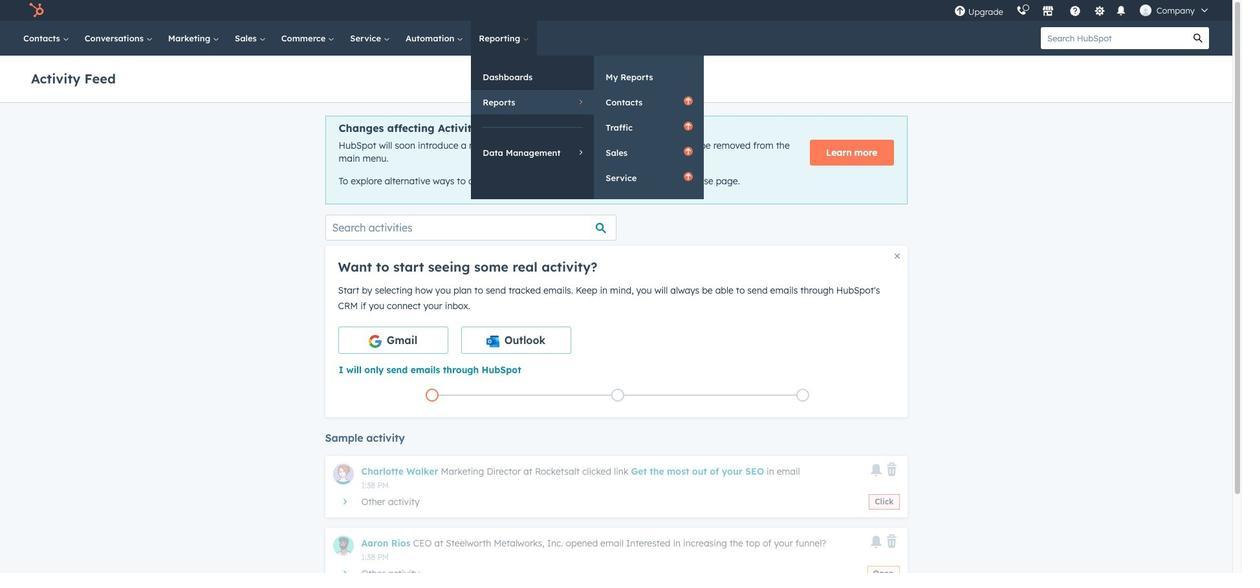 Task type: locate. For each thing, give the bounding box(es) containing it.
None checkbox
[[461, 327, 571, 354]]

list
[[339, 386, 896, 404]]

menu
[[948, 0, 1217, 21]]

Search HubSpot search field
[[1041, 27, 1187, 49]]

None checkbox
[[338, 327, 448, 354]]

reporting menu
[[471, 56, 704, 199]]

Search activities search field
[[325, 215, 616, 241]]



Task type: describe. For each thing, give the bounding box(es) containing it.
jacob simon image
[[1140, 5, 1152, 16]]

close image
[[895, 254, 900, 259]]

marketplaces image
[[1042, 6, 1054, 17]]

onboarding.steps.finalstep.title image
[[800, 392, 806, 400]]

onboarding.steps.sendtrackedemailingmail.title image
[[614, 392, 621, 400]]



Task type: vqa. For each thing, say whether or not it's contained in the screenshot.
Add more contacts to organize and identify promising leads
no



